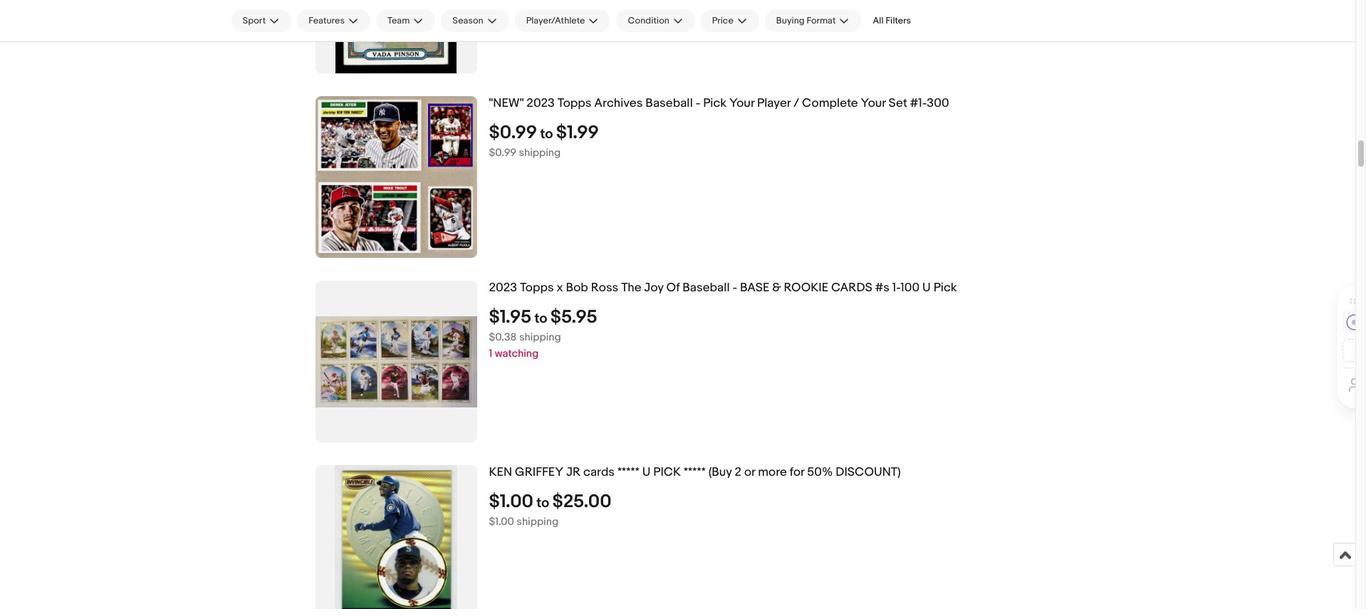 Task type: describe. For each thing, give the bounding box(es) containing it.
1 horizontal spatial -
[[733, 281, 738, 295]]

2 $1.00 from the top
[[489, 515, 514, 529]]

of
[[667, 281, 680, 295]]

1 horizontal spatial pick
[[934, 281, 958, 295]]

more
[[758, 466, 787, 480]]

1-
[[893, 281, 901, 295]]

ross
[[591, 281, 619, 295]]

$1.95 to $5.95 $0.38 shipping 1 watching
[[489, 307, 598, 361]]

season button
[[441, 9, 509, 32]]

ken griffey jr cards ***** u pick ***** (buy 2 or more for 50% discount)
[[489, 466, 901, 480]]

$0.38
[[489, 331, 517, 344]]

1972 topps 2-255 ex/ex+ pick from list all pictured image
[[336, 0, 457, 74]]

sport
[[243, 15, 266, 26]]

sport button
[[231, 9, 292, 32]]

x
[[557, 281, 563, 295]]

1 horizontal spatial u
[[923, 281, 931, 295]]

the
[[622, 281, 642, 295]]

to for $0.99
[[541, 126, 553, 143]]

shipping for $0.99
[[519, 146, 561, 160]]

for
[[790, 466, 805, 480]]

&
[[773, 281, 782, 295]]

100
[[901, 281, 920, 295]]

ken
[[489, 466, 512, 480]]

price button
[[701, 9, 760, 32]]

griffey
[[515, 466, 564, 480]]

player/athlete button
[[515, 9, 611, 32]]

features button
[[297, 9, 371, 32]]

shipping for $1.00
[[517, 515, 559, 529]]

2023 topps x bob ross the joy of baseball - base & rookie cards #s 1-100 u pick image
[[315, 317, 477, 408]]

1 vertical spatial topps
[[520, 281, 554, 295]]

base
[[740, 281, 770, 295]]

2 your from the left
[[861, 97, 886, 111]]

discount)
[[836, 466, 901, 480]]

to for $1.95
[[535, 311, 548, 327]]

1 horizontal spatial topps
[[558, 97, 592, 111]]

archives
[[595, 97, 643, 111]]

ken griffey jr cards ***** u pick ***** (buy 2 or more for 50% discount) link
[[489, 466, 1198, 481]]

#1-
[[911, 97, 927, 111]]

1 $1.00 from the top
[[489, 491, 534, 513]]

50%
[[808, 466, 833, 480]]

all filters
[[873, 15, 912, 26]]

or
[[745, 466, 756, 480]]

#s
[[876, 281, 890, 295]]

rookie
[[784, 281, 829, 295]]

2023 topps x bob ross the joy of baseball - base & rookie cards #s 1-100 u pick
[[489, 281, 958, 295]]

watching
[[495, 347, 539, 361]]

season
[[453, 15, 484, 26]]

1 your from the left
[[730, 97, 755, 111]]

features
[[309, 15, 345, 26]]

all filters button
[[868, 9, 917, 32]]

300
[[927, 97, 950, 111]]

complete
[[803, 97, 859, 111]]

player/athlete
[[526, 15, 585, 26]]



Task type: locate. For each thing, give the bounding box(es) containing it.
to for $1.00
[[537, 495, 550, 512]]

0 vertical spatial u
[[923, 281, 931, 295]]

0 vertical spatial $0.99
[[489, 122, 537, 144]]

filters
[[886, 15, 912, 26]]

1 vertical spatial baseball
[[683, 281, 730, 295]]

0 horizontal spatial your
[[730, 97, 755, 111]]

to inside $0.99 to $1.99 $0.99 shipping
[[541, 126, 553, 143]]

baseball
[[646, 97, 693, 111], [683, 281, 730, 295]]

bob
[[566, 281, 589, 295]]

topps up the $1.99
[[558, 97, 592, 111]]

joy
[[645, 281, 664, 295]]

player
[[758, 97, 791, 111]]

u
[[923, 281, 931, 295], [643, 466, 651, 480]]

shipping up watching
[[519, 331, 561, 344]]

to down 'griffey' on the bottom left
[[537, 495, 550, 512]]

"new" 2023 topps archives baseball - pick your player / complete your set #1-300 link
[[489, 97, 1198, 111]]

shipping inside $1.00 to $25.00 $1.00 shipping
[[517, 515, 559, 529]]

2023 topps x bob ross the joy of baseball - base & rookie cards #s 1-100 u pick link
[[489, 281, 1198, 296]]

2023 inside 2023 topps x bob ross the joy of baseball - base & rookie cards #s 1-100 u pick link
[[489, 281, 517, 295]]

-
[[696, 97, 701, 111], [733, 281, 738, 295]]

0 vertical spatial $1.00
[[489, 491, 534, 513]]

1 horizontal spatial *****
[[684, 466, 706, 480]]

(buy
[[709, 466, 732, 480]]

shipping down $25.00 at the bottom left of the page
[[517, 515, 559, 529]]

1 horizontal spatial 2023
[[527, 97, 555, 111]]

*****
[[618, 466, 640, 480], [684, 466, 706, 480]]

0 vertical spatial baseball
[[646, 97, 693, 111]]

$5.95
[[551, 307, 598, 329]]

0 horizontal spatial -
[[696, 97, 701, 111]]

1 vertical spatial -
[[733, 281, 738, 295]]

all
[[873, 15, 884, 26]]

0 vertical spatial to
[[541, 126, 553, 143]]

0 horizontal spatial pick
[[704, 97, 727, 111]]

"new" 2023 topps archives baseball - pick your player / complete your set #1-300 image
[[315, 97, 477, 258]]

2023 up $1.95
[[489, 281, 517, 295]]

2023
[[527, 97, 555, 111], [489, 281, 517, 295]]

$1.99
[[556, 122, 599, 144]]

0 vertical spatial pick
[[704, 97, 727, 111]]

team button
[[376, 9, 436, 32]]

cards
[[832, 281, 873, 295]]

to inside $1.00 to $25.00 $1.00 shipping
[[537, 495, 550, 512]]

0 vertical spatial 2023
[[527, 97, 555, 111]]

format
[[807, 15, 836, 26]]

1 vertical spatial pick
[[934, 281, 958, 295]]

$0.99 to $1.99 $0.99 shipping
[[489, 122, 599, 160]]

to left the $1.99
[[541, 126, 553, 143]]

shipping down the $1.99
[[519, 146, 561, 160]]

$25.00
[[553, 491, 612, 513]]

topps
[[558, 97, 592, 111], [520, 281, 554, 295]]

0 horizontal spatial u
[[643, 466, 651, 480]]

shipping inside $0.99 to $1.99 $0.99 shipping
[[519, 146, 561, 160]]

to
[[541, 126, 553, 143], [535, 311, 548, 327], [537, 495, 550, 512]]

2 vertical spatial shipping
[[517, 515, 559, 529]]

"new"
[[489, 97, 524, 111]]

1 vertical spatial to
[[535, 311, 548, 327]]

to inside $1.95 to $5.95 $0.38 shipping 1 watching
[[535, 311, 548, 327]]

your left set at right top
[[861, 97, 886, 111]]

0 vertical spatial shipping
[[519, 146, 561, 160]]

1 vertical spatial $1.00
[[489, 515, 514, 529]]

2 $0.99 from the top
[[489, 146, 517, 160]]

u left pick
[[643, 466, 651, 480]]

pick
[[654, 466, 681, 480]]

2023 inside "new" 2023 topps archives baseball - pick your player / complete your set #1-300 link
[[527, 97, 555, 111]]

shipping for $1.95
[[519, 331, 561, 344]]

2
[[735, 466, 742, 480]]

ken griffey jr cards ***** u pick ***** (buy 2 or more for 50% discount) image
[[335, 466, 457, 609]]

***** left (buy
[[684, 466, 706, 480]]

condition
[[628, 15, 670, 26]]

1 vertical spatial $0.99
[[489, 146, 517, 160]]

set
[[889, 97, 908, 111]]

/
[[794, 97, 800, 111]]

baseball right of
[[683, 281, 730, 295]]

buying format
[[777, 15, 836, 26]]

"new" 2023 topps archives baseball - pick your player / complete your set #1-300
[[489, 97, 950, 111]]

1 vertical spatial u
[[643, 466, 651, 480]]

pick
[[704, 97, 727, 111], [934, 281, 958, 295]]

***** right cards
[[618, 466, 640, 480]]

pick right 100 at the right
[[934, 281, 958, 295]]

2 ***** from the left
[[684, 466, 706, 480]]

1
[[489, 347, 493, 361]]

0 vertical spatial topps
[[558, 97, 592, 111]]

condition button
[[617, 9, 695, 32]]

shipping inside $1.95 to $5.95 $0.38 shipping 1 watching
[[519, 331, 561, 344]]

2 vertical spatial to
[[537, 495, 550, 512]]

1 vertical spatial shipping
[[519, 331, 561, 344]]

1 $0.99 from the top
[[489, 122, 537, 144]]

to right $1.95
[[535, 311, 548, 327]]

$1.00 to $25.00 $1.00 shipping
[[489, 491, 612, 529]]

0 horizontal spatial 2023
[[489, 281, 517, 295]]

price
[[713, 15, 734, 26]]

baseball right archives
[[646, 97, 693, 111]]

cards
[[584, 466, 615, 480]]

your left player
[[730, 97, 755, 111]]

your
[[730, 97, 755, 111], [861, 97, 886, 111]]

2023 right "new"
[[527, 97, 555, 111]]

$1.00
[[489, 491, 534, 513], [489, 515, 514, 529]]

pick left player
[[704, 97, 727, 111]]

baseball inside 2023 topps x bob ross the joy of baseball - base & rookie cards #s 1-100 u pick link
[[683, 281, 730, 295]]

shipping
[[519, 146, 561, 160], [519, 331, 561, 344], [517, 515, 559, 529]]

jr
[[567, 466, 581, 480]]

team
[[388, 15, 410, 26]]

0 horizontal spatial topps
[[520, 281, 554, 295]]

u right 100 at the right
[[923, 281, 931, 295]]

buying
[[777, 15, 805, 26]]

buying format button
[[765, 9, 862, 32]]

0 vertical spatial -
[[696, 97, 701, 111]]

topps left x
[[520, 281, 554, 295]]

0 horizontal spatial *****
[[618, 466, 640, 480]]

$0.99
[[489, 122, 537, 144], [489, 146, 517, 160]]

1 vertical spatial 2023
[[489, 281, 517, 295]]

$1.95
[[489, 307, 532, 329]]

1 horizontal spatial your
[[861, 97, 886, 111]]

baseball inside "new" 2023 topps archives baseball - pick your player / complete your set #1-300 link
[[646, 97, 693, 111]]

1 ***** from the left
[[618, 466, 640, 480]]



Task type: vqa. For each thing, say whether or not it's contained in the screenshot.
'Help'
no



